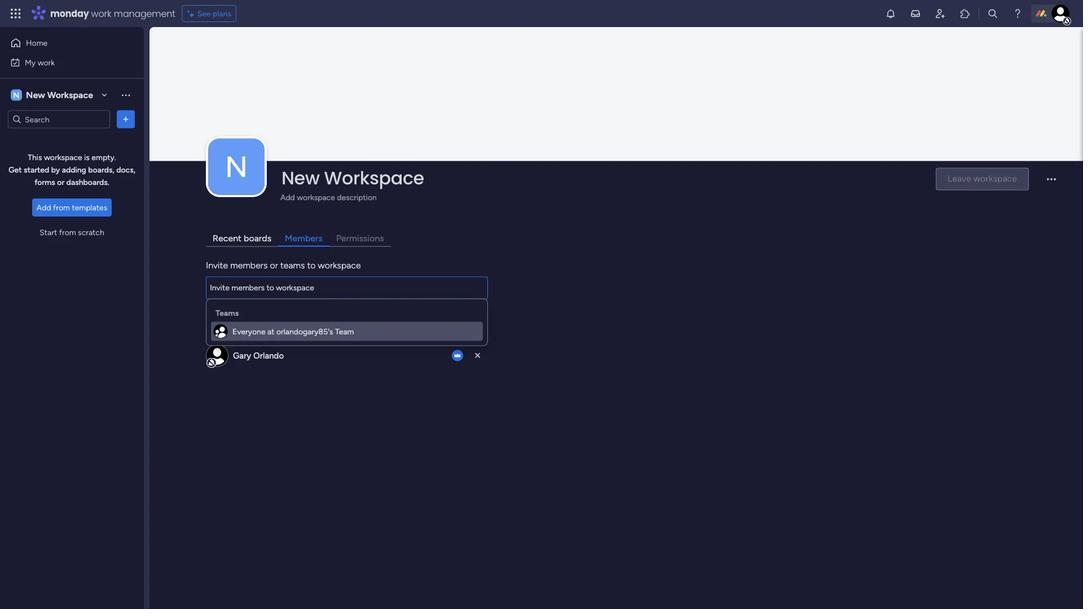 Task type: vqa. For each thing, say whether or not it's contained in the screenshot.
khvhg to the left
no



Task type: locate. For each thing, give the bounding box(es) containing it.
work inside button
[[38, 58, 55, 67]]

this workspace is empty. get started by adding boards, docs, forms or dashboards.
[[8, 153, 135, 187]]

workspace up by
[[44, 153, 82, 162]]

0 horizontal spatial new workspace
[[26, 90, 93, 100]]

workspace
[[47, 90, 93, 100], [324, 165, 424, 190]]

0 horizontal spatial workspace
[[47, 90, 93, 100]]

1 horizontal spatial workspace image
[[208, 139, 265, 195]]

new
[[26, 90, 45, 100], [282, 165, 320, 190]]

0 vertical spatial add
[[280, 193, 295, 202]]

members down teams
[[206, 319, 244, 330]]

workspace up description
[[324, 165, 424, 190]]

1 horizontal spatial or
[[270, 260, 278, 271]]

1 vertical spatial members
[[206, 319, 244, 330]]

1
[[257, 319, 260, 330]]

gary orlando link
[[233, 351, 284, 361]]

team
[[335, 327, 354, 336]]

add
[[280, 193, 295, 202], [37, 203, 51, 212]]

start from scratch button
[[35, 223, 109, 241]]

new down the my work
[[26, 90, 45, 100]]

workspace image
[[11, 89, 22, 101], [208, 139, 265, 195]]

1 vertical spatial new
[[282, 165, 320, 190]]

new inside workspace selection element
[[26, 90, 45, 100]]

start
[[40, 228, 57, 237]]

0 vertical spatial members
[[285, 233, 323, 244]]

v2 ellipsis image
[[1047, 178, 1056, 188]]

workspace
[[44, 153, 82, 162], [297, 193, 335, 202], [318, 260, 361, 271]]

None text field
[[206, 277, 488, 299]]

workspace up the invite members to workspace 'text field'
[[318, 260, 361, 271]]

apps image
[[960, 8, 971, 19]]

workspace inside the this workspace is empty. get started by adding boards, docs, forms or dashboards.
[[44, 153, 82, 162]]

1 horizontal spatial workspace
[[324, 165, 424, 190]]

1 vertical spatial new workspace
[[282, 165, 424, 190]]

gary orlando
[[233, 351, 284, 361]]

n
[[13, 90, 19, 100], [225, 149, 248, 184]]

get
[[8, 165, 22, 175]]

help image
[[1012, 8, 1023, 19]]

1 horizontal spatial add
[[280, 193, 295, 202]]

notifications image
[[885, 8, 896, 19]]

new up the "add workspace description"
[[282, 165, 320, 190]]

or down by
[[57, 177, 64, 187]]

work right my
[[38, 58, 55, 67]]

gary
[[233, 351, 251, 361]]

add for add workspace description
[[280, 193, 295, 202]]

add from templates button
[[32, 199, 112, 217]]

my
[[25, 58, 36, 67]]

1 vertical spatial n
[[225, 149, 248, 184]]

members
[[230, 260, 268, 271]]

add from templates
[[37, 203, 107, 212]]

from for add
[[53, 203, 70, 212]]

1 vertical spatial from
[[59, 228, 76, 237]]

1 horizontal spatial n
[[225, 149, 248, 184]]

1 horizontal spatial members
[[285, 233, 323, 244]]

0 horizontal spatial n
[[13, 90, 19, 100]]

start from scratch
[[40, 228, 104, 237]]

0 vertical spatial work
[[91, 7, 111, 20]]

workspace up search in workspace field
[[47, 90, 93, 100]]

0 vertical spatial workspace
[[47, 90, 93, 100]]

add for add from templates
[[37, 203, 51, 212]]

0 vertical spatial or
[[57, 177, 64, 187]]

n button
[[208, 139, 265, 195]]

or
[[57, 177, 64, 187], [270, 260, 278, 271]]

1 vertical spatial workspace
[[297, 193, 335, 202]]

0 vertical spatial from
[[53, 203, 70, 212]]

0 horizontal spatial new
[[26, 90, 45, 100]]

add inside button
[[37, 203, 51, 212]]

1 vertical spatial or
[[270, 260, 278, 271]]

my work button
[[7, 53, 121, 71]]

management
[[114, 7, 175, 20]]

workspace selection element
[[11, 88, 95, 102]]

members
[[285, 233, 323, 244], [206, 319, 244, 330]]

recent
[[213, 233, 242, 244]]

0 vertical spatial n
[[13, 90, 19, 100]]

0 vertical spatial workspace image
[[11, 89, 22, 101]]

boards,
[[88, 165, 114, 175]]

0 vertical spatial new workspace
[[26, 90, 93, 100]]

from
[[53, 203, 70, 212], [59, 228, 76, 237]]

members up to in the left of the page
[[285, 233, 323, 244]]

0 vertical spatial new
[[26, 90, 45, 100]]

0 horizontal spatial or
[[57, 177, 64, 187]]

work for my
[[38, 58, 55, 67]]

1 vertical spatial work
[[38, 58, 55, 67]]

by
[[51, 165, 60, 175]]

started
[[24, 165, 49, 175]]

monday work management
[[50, 7, 175, 20]]

workspace left description
[[297, 193, 335, 202]]

everyone at orlandogary85's team link
[[211, 322, 483, 341]]

teams
[[216, 308, 239, 318]]

gary orlando image
[[1052, 5, 1070, 23]]

new workspace up search in workspace field
[[26, 90, 93, 100]]

work right monday
[[91, 7, 111, 20]]

0 horizontal spatial work
[[38, 58, 55, 67]]

from up start from scratch
[[53, 203, 70, 212]]

0 horizontal spatial add
[[37, 203, 51, 212]]

/
[[248, 319, 252, 330]]

see plans
[[197, 9, 231, 18]]

1 horizontal spatial work
[[91, 7, 111, 20]]

is
[[84, 153, 90, 162]]

New Workspace field
[[279, 165, 926, 190]]

new workspace
[[26, 90, 93, 100], [282, 165, 424, 190]]

work
[[91, 7, 111, 20], [38, 58, 55, 67]]

to
[[307, 260, 316, 271]]

add workspace description
[[280, 193, 377, 202]]

0 horizontal spatial members
[[206, 319, 244, 330]]

or left teams
[[270, 260, 278, 271]]

0 horizontal spatial workspace image
[[11, 89, 22, 101]]

from right start
[[59, 228, 76, 237]]

boards
[[244, 233, 271, 244]]

0 vertical spatial workspace
[[44, 153, 82, 162]]

new workspace up description
[[282, 165, 424, 190]]

n inside dropdown button
[[225, 149, 248, 184]]

orlando
[[253, 351, 284, 361]]

scratch
[[78, 228, 104, 237]]

workspace inside workspace selection element
[[47, 90, 93, 100]]

workspace for this
[[44, 153, 82, 162]]

1 horizontal spatial new
[[282, 165, 320, 190]]

1 vertical spatial add
[[37, 203, 51, 212]]

home
[[26, 38, 47, 48]]

or inside the this workspace is empty. get started by adding boards, docs, forms or dashboards.
[[57, 177, 64, 187]]

new workspace inside workspace selection element
[[26, 90, 93, 100]]



Task type: describe. For each thing, give the bounding box(es) containing it.
this
[[28, 153, 42, 162]]

select product image
[[10, 8, 21, 19]]

plans
[[213, 9, 231, 18]]

1 horizontal spatial new workspace
[[282, 165, 424, 190]]

workspace for add
[[297, 193, 335, 202]]

2 vertical spatial workspace
[[318, 260, 361, 271]]

inbox image
[[910, 8, 921, 19]]

teams
[[280, 260, 305, 271]]

members for members / 1
[[206, 319, 244, 330]]

1 vertical spatial workspace image
[[208, 139, 265, 195]]

see
[[197, 9, 211, 18]]

see plans button
[[182, 5, 236, 22]]

orlandogary85's
[[276, 327, 333, 336]]

options image
[[120, 114, 131, 125]]

forms
[[34, 177, 55, 187]]

new crown image
[[452, 350, 463, 361]]

members for members
[[285, 233, 323, 244]]

description
[[337, 193, 377, 202]]

search everything image
[[987, 8, 999, 19]]

invite members or teams to workspace
[[206, 260, 361, 271]]

recent boards
[[213, 233, 271, 244]]

everyone at orlandogary85's team
[[232, 327, 354, 336]]

empty.
[[92, 153, 116, 162]]

templates
[[72, 203, 107, 212]]

from for start
[[59, 228, 76, 237]]

invite members image
[[935, 8, 946, 19]]

dashboards.
[[66, 177, 109, 187]]

monday
[[50, 7, 89, 20]]

adding
[[62, 165, 86, 175]]

members / 1
[[206, 319, 260, 330]]

my work
[[25, 58, 55, 67]]

docs,
[[116, 165, 135, 175]]

n for the left workspace image
[[13, 90, 19, 100]]

1 vertical spatial workspace
[[324, 165, 424, 190]]

workspace options image
[[120, 89, 131, 101]]

Invite members to workspace text field
[[206, 277, 488, 299]]

home button
[[7, 34, 121, 52]]

n for bottommost workspace image
[[225, 149, 248, 184]]

work for monday
[[91, 7, 111, 20]]

at
[[267, 327, 274, 336]]

Search in workspace field
[[24, 113, 94, 126]]

invite
[[206, 260, 228, 271]]

everyone
[[232, 327, 265, 336]]

permissions
[[336, 233, 384, 244]]



